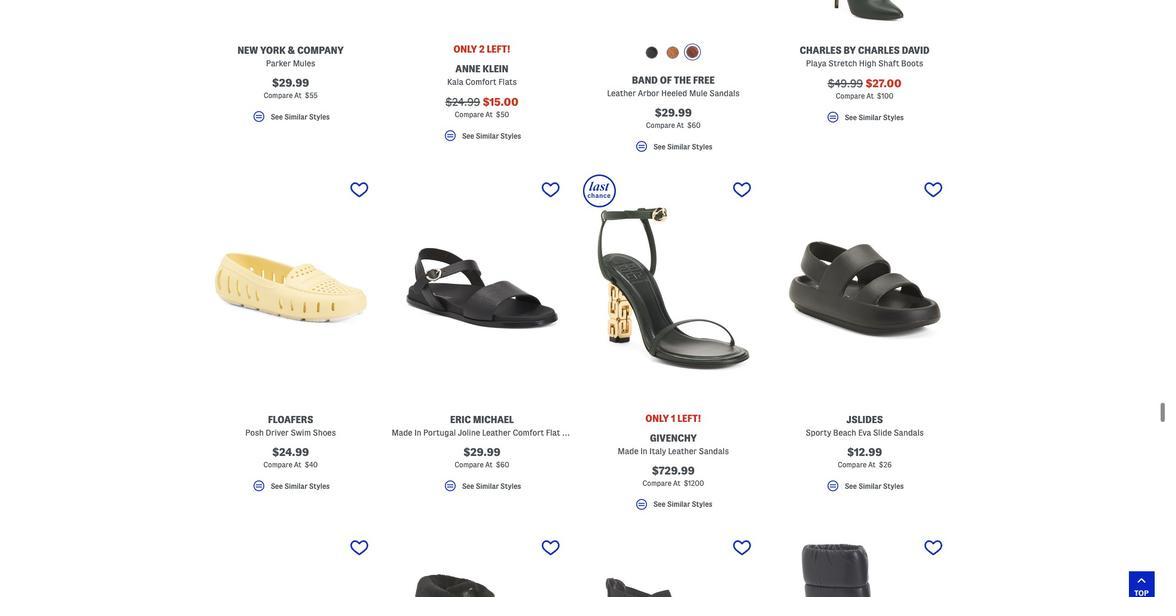 Task type: locate. For each thing, give the bounding box(es) containing it.
compare inside eric michael made in portugal joline leather comfort flat sandals $29.99 compare at              $60 element
[[455, 461, 484, 469]]

$29.99 down 'heeled'
[[655, 107, 692, 119]]

styles inside band of the free leather arbor heeled mule sandals $29.99 compare at              $60 'element'
[[692, 143, 713, 151]]

see similar styles inside band of the free leather arbor heeled mule sandals $29.99 compare at              $60 'element'
[[654, 143, 713, 151]]

2
[[479, 44, 485, 55]]

0 horizontal spatial comfort
[[466, 77, 497, 87]]

klein
[[483, 64, 509, 74]]

$29.99
[[272, 77, 309, 89], [655, 107, 692, 119], [464, 447, 501, 458]]

band
[[632, 75, 658, 86]]

leather inside band of the free leather arbor heeled mule sandals
[[607, 89, 636, 98]]

see similar styles down 'heeled'
[[654, 143, 713, 151]]

made inside eric michael made in portugal joline leather comfort flat sandals
[[392, 428, 413, 438]]

1 vertical spatial only
[[646, 414, 669, 424]]

2 horizontal spatial leather
[[668, 447, 697, 457]]

see down joline
[[462, 483, 474, 490]]

$29.99 for york
[[272, 77, 309, 89]]

see down the $729.99 compare at              $1200 at the right bottom
[[654, 501, 666, 509]]

only for $24.99
[[454, 44, 477, 55]]

parker
[[266, 59, 291, 68]]

only left 1
[[646, 414, 669, 424]]

1 vertical spatial comfort
[[513, 428, 544, 438]]

1 horizontal spatial comfort
[[513, 428, 544, 438]]

floafers posh driver swim shoes
[[245, 415, 336, 438]]

$24.99 down swim
[[272, 447, 309, 458]]

$29.99 compare at              $60 down 'heeled'
[[646, 107, 701, 129]]

beach
[[834, 428, 857, 438]]

1 vertical spatial left!
[[678, 414, 702, 424]]

similar down $1200
[[668, 501, 691, 509]]

leather inside givenchy made in italy leather sandals
[[668, 447, 697, 457]]

see similar styles down the $55
[[271, 113, 330, 121]]

see similar styles button down 'heeled'
[[583, 139, 764, 159]]

$24.99 compare at              $40
[[264, 447, 318, 469]]

free
[[693, 75, 715, 86]]

leather down band
[[607, 89, 636, 98]]

only
[[454, 44, 477, 55], [646, 414, 669, 424]]

compare for york
[[264, 92, 293, 99]]

compare
[[264, 92, 293, 99], [836, 92, 865, 100], [455, 111, 484, 119], [646, 122, 675, 129], [264, 461, 293, 469], [455, 461, 484, 469], [838, 461, 867, 469], [643, 480, 672, 488]]

$29.99 down joline
[[464, 447, 501, 458]]

0 vertical spatial $29.99 compare at              $60
[[646, 107, 701, 129]]

see similar styles button down the $729.99 compare at              $1200 at the right bottom
[[583, 498, 764, 518]]

0 horizontal spatial in
[[415, 428, 422, 438]]

compare down $729.99
[[643, 480, 672, 488]]

in left portugal in the left of the page
[[415, 428, 422, 438]]

charles
[[800, 46, 842, 56], [858, 46, 900, 56]]

similar down $26
[[859, 483, 882, 490]]

compare inside $29.99 compare at              $55
[[264, 92, 293, 99]]

1 vertical spatial made
[[618, 447, 639, 457]]

made
[[392, 428, 413, 438], [618, 447, 639, 457]]

comfort down anne
[[466, 77, 497, 87]]

0 vertical spatial in
[[415, 428, 422, 438]]

$50
[[496, 111, 509, 119]]

see similar styles down the $50
[[462, 132, 521, 140]]

see similar styles button down '$12.99 compare at              $26'
[[775, 479, 956, 499]]

1 horizontal spatial $24.99
[[446, 96, 481, 108]]

1 vertical spatial $29.99 compare at              $60
[[455, 447, 510, 469]]

sandals inside jslides sporty beach eva slide sandals
[[894, 428, 924, 438]]

1 vertical spatial $60
[[496, 461, 510, 469]]

compare down parker
[[264, 92, 293, 99]]

$24.99 for $15.00
[[446, 96, 481, 108]]

see down $49.99 $27.00 compare at              $100
[[845, 113, 857, 121]]

company
[[297, 46, 344, 56]]

$12.99
[[848, 447, 883, 458]]

$29.99 compare at              $60
[[646, 107, 701, 129], [455, 447, 510, 469]]

left! right 1
[[678, 414, 702, 424]]

styles
[[309, 113, 330, 121], [884, 113, 904, 121], [501, 132, 521, 140], [692, 143, 713, 151], [309, 483, 330, 490], [501, 483, 521, 490], [884, 483, 904, 490], [692, 501, 713, 509]]

styles inside charles by charles david playa stretch high shaft boots compare at              $100 "element"
[[884, 113, 904, 121]]

$29.99 inside $29.99 compare at              $55
[[272, 77, 309, 89]]

similar down the $55
[[285, 113, 308, 121]]

in
[[415, 428, 422, 438], [641, 447, 648, 457]]

list box
[[643, 44, 704, 64]]

1 vertical spatial $24.99
[[272, 447, 309, 458]]

new york & company parker mules $29.99 compare at              $55 element
[[200, 0, 381, 129]]

1 vertical spatial leather
[[482, 428, 511, 438]]

made left portugal in the left of the page
[[392, 428, 413, 438]]

0 vertical spatial only
[[454, 44, 477, 55]]

kala
[[447, 77, 464, 87]]

$29.99 compare at              $60 inside 'element'
[[646, 107, 701, 129]]

$29.99 down parker
[[272, 77, 309, 89]]

1 vertical spatial $29.99
[[655, 107, 692, 119]]

see similar styles inside givenchy made in italy leather sandals $729.99 compare at              $1200 element
[[654, 501, 713, 509]]

$29.99 compare at              $60 down joline
[[455, 447, 510, 469]]

charles by charles david playa stretch high shaft boots
[[800, 46, 930, 68]]

$29.99 inside 'element'
[[655, 107, 692, 119]]

$60 down eric michael made in portugal joline leather comfort flat sandals
[[496, 461, 510, 469]]

0 vertical spatial $24.99
[[446, 96, 481, 108]]

$49.99 $27.00 compare at              $100
[[828, 78, 902, 100]]

$60
[[688, 122, 701, 129], [496, 461, 510, 469]]

see similar styles button down $29.99 compare at              $55
[[200, 110, 381, 129]]

see inside anne klein kala comfort flats compare at              $50 element
[[462, 132, 474, 140]]

see similar styles down joline
[[462, 483, 521, 490]]

$729.99 compare at              $1200
[[643, 466, 704, 488]]

0 horizontal spatial $29.99 compare at              $60
[[455, 447, 510, 469]]

playa stretch high shaft boots image
[[775, 0, 956, 31]]

0 horizontal spatial $29.99
[[272, 77, 309, 89]]

$24.99 inside the $24.99 $15.00 compare at              $50
[[446, 96, 481, 108]]

1 horizontal spatial $29.99
[[464, 447, 501, 458]]

comfort left flat
[[513, 428, 544, 438]]

leather inside eric michael made in portugal joline leather comfort flat sandals
[[482, 428, 511, 438]]

see inside givenchy made in italy leather sandals $729.99 compare at              $1200 element
[[654, 501, 666, 509]]

0 horizontal spatial only
[[454, 44, 477, 55]]

see similar styles inside anne klein kala comfort flats compare at              $50 element
[[462, 132, 521, 140]]

wine croc stamp leather image
[[687, 46, 699, 58]]

comfort
[[466, 77, 497, 87], [513, 428, 544, 438]]

only inside anne klein kala comfort flats compare at              $50 element
[[454, 44, 477, 55]]

cognac croc stamp leather image
[[667, 47, 679, 59]]

1 vertical spatial in
[[641, 447, 648, 457]]

similar down '$40'
[[285, 483, 308, 490]]

1 horizontal spatial charles
[[858, 46, 900, 56]]

of
[[660, 75, 672, 86]]

compare down $12.99 in the bottom of the page
[[838, 461, 867, 469]]

compare down $49.99 at the top right of the page
[[836, 92, 865, 100]]

similar down joline
[[476, 483, 499, 490]]

charles up the playa at the top right of page
[[800, 46, 842, 56]]

similar
[[285, 113, 308, 121], [859, 113, 882, 121], [476, 132, 499, 140], [668, 143, 691, 151], [285, 483, 308, 490], [476, 483, 499, 490], [859, 483, 882, 490], [668, 501, 691, 509]]

only for $729.99
[[646, 414, 669, 424]]

see
[[271, 113, 283, 121], [845, 113, 857, 121], [462, 132, 474, 140], [654, 143, 666, 151], [271, 483, 283, 490], [462, 483, 474, 490], [845, 483, 857, 490], [654, 501, 666, 509]]

compare inside band of the free leather arbor heeled mule sandals $29.99 compare at              $60 'element'
[[646, 122, 675, 129]]

$60 down mule
[[688, 122, 701, 129]]

0 vertical spatial $29.99
[[272, 77, 309, 89]]

0 horizontal spatial made
[[392, 428, 413, 438]]

similar down 'heeled'
[[668, 143, 691, 151]]

see similar styles
[[271, 113, 330, 121], [845, 113, 904, 121], [462, 132, 521, 140], [654, 143, 713, 151], [271, 483, 330, 490], [462, 483, 521, 490], [845, 483, 904, 490], [654, 501, 713, 509]]

made left italy
[[618, 447, 639, 457]]

leather for $729.99
[[668, 447, 697, 457]]

see similar styles down $26
[[845, 483, 904, 490]]

$24.99 inside $24.99 compare at              $40
[[272, 447, 309, 458]]

0 horizontal spatial $24.99
[[272, 447, 309, 458]]

sandals up $1200
[[699, 447, 729, 457]]

similar down the $50
[[476, 132, 499, 140]]

top
[[1135, 589, 1149, 597]]

0 horizontal spatial charles
[[800, 46, 842, 56]]

$29.99 for of
[[655, 107, 692, 119]]

1 charles from the left
[[800, 46, 842, 56]]

see similar styles button down joline
[[392, 479, 573, 499]]

sandals down free
[[710, 89, 740, 98]]

see similar styles down '$40'
[[271, 483, 330, 490]]

0 horizontal spatial $60
[[496, 461, 510, 469]]

see inside charles by charles david playa stretch high shaft boots compare at              $100 "element"
[[845, 113, 857, 121]]

compare for of
[[646, 122, 675, 129]]

in left italy
[[641, 447, 648, 457]]

1 horizontal spatial only
[[646, 414, 669, 424]]

compare down arbor
[[646, 122, 675, 129]]

$29.99 compare at              $55
[[264, 77, 318, 99]]

charles by charles david playa stretch high shaft boots compare at              $100 element
[[775, 0, 956, 130]]

boots
[[902, 59, 924, 68]]

$49.99
[[828, 78, 864, 89]]

see similar styles button
[[200, 110, 381, 129], [775, 110, 956, 130], [392, 129, 573, 148], [583, 139, 764, 159], [200, 479, 381, 499], [392, 479, 573, 499], [775, 479, 956, 499], [583, 498, 764, 518]]

0 vertical spatial $60
[[688, 122, 701, 129]]

comfort inside anne klein kala comfort flats
[[466, 77, 497, 87]]

heeled
[[662, 89, 688, 98]]

leather
[[607, 89, 636, 98], [482, 428, 511, 438], [668, 447, 697, 457]]

$29.99 for michael
[[464, 447, 501, 458]]

compare left the $50
[[455, 111, 484, 119]]

see down '$12.99 compare at              $26'
[[845, 483, 857, 490]]

sporty beach eva slide sandals image
[[775, 175, 956, 401]]

0 vertical spatial comfort
[[466, 77, 497, 87]]

$55
[[305, 92, 318, 99]]

left! right the 2
[[487, 44, 511, 55]]

list box inside band of the free leather arbor heeled mule sandals $29.99 compare at              $60 'element'
[[643, 44, 704, 64]]

1 horizontal spatial left!
[[678, 414, 702, 424]]

only left the 2
[[454, 44, 477, 55]]

1 horizontal spatial made
[[618, 447, 639, 457]]

1 horizontal spatial in
[[641, 447, 648, 457]]

jslides sporty beach eva slide sandals
[[806, 415, 924, 438]]

see similar styles down $100
[[845, 113, 904, 121]]

leather down givenchy
[[668, 447, 697, 457]]

left! for $24.99
[[487, 44, 511, 55]]

top link
[[1129, 572, 1155, 598]]

compare for michael
[[455, 461, 484, 469]]

see down $24.99 compare at              $40
[[271, 483, 283, 490]]

similar inside the 'jslides sporty beach eva slide sandals $12.99 compare at              $26' element
[[859, 483, 882, 490]]

band of the free leather arbor heeled mule sandals
[[607, 75, 740, 98]]

0 vertical spatial leather
[[607, 89, 636, 98]]

see down the $24.99 $15.00 compare at              $50
[[462, 132, 474, 140]]

sandals right 'slide'
[[894, 428, 924, 438]]

sandals inside eric michael made in portugal joline leather comfort flat sandals
[[562, 428, 593, 438]]

$24.99
[[446, 96, 481, 108], [272, 447, 309, 458]]

posh driver swim shoes image
[[200, 175, 381, 401]]

leather down michael
[[482, 428, 511, 438]]

0 horizontal spatial leather
[[482, 428, 511, 438]]

sporty
[[806, 428, 832, 438]]

black croc stamp leather image
[[646, 47, 658, 59]]

$60 inside 'element'
[[688, 122, 701, 129]]

sandals inside givenchy made in italy leather sandals
[[699, 447, 729, 457]]

0 horizontal spatial left!
[[487, 44, 511, 55]]

sandals
[[710, 89, 740, 98], [562, 428, 593, 438], [894, 428, 924, 438], [699, 447, 729, 457]]

see inside eric michael made in portugal joline leather comfort flat sandals $29.99 compare at              $60 element
[[462, 483, 474, 490]]

left! inside givenchy made in italy leather sandals $729.99 compare at              $1200 element
[[678, 414, 702, 424]]

left!
[[487, 44, 511, 55], [678, 414, 702, 424]]

similar inside floafers posh driver swim shoes $24.99 compare at              $40 element
[[285, 483, 308, 490]]

1 horizontal spatial leather
[[607, 89, 636, 98]]

2 vertical spatial leather
[[668, 447, 697, 457]]

see down arbor
[[654, 143, 666, 151]]

compare inside $24.99 compare at              $40
[[264, 461, 293, 469]]

see similar styles down $1200
[[654, 501, 713, 509]]

compare inside the $729.99 compare at              $1200
[[643, 480, 672, 488]]

1 horizontal spatial $60
[[688, 122, 701, 129]]

$40
[[305, 461, 318, 469]]

see down $29.99 compare at              $55
[[271, 113, 283, 121]]

only inside givenchy made in italy leather sandals $729.99 compare at              $1200 element
[[646, 414, 669, 424]]

$24.99 down kala
[[446, 96, 481, 108]]

1 horizontal spatial $29.99 compare at              $60
[[646, 107, 701, 129]]

$24.99 for compare
[[272, 447, 309, 458]]

david
[[902, 46, 930, 56]]

left! inside anne klein kala comfort flats compare at              $50 element
[[487, 44, 511, 55]]

swim
[[291, 428, 311, 438]]

compare down the "driver"
[[264, 461, 293, 469]]

2 horizontal spatial $29.99
[[655, 107, 692, 119]]

sandals right flat
[[562, 428, 593, 438]]

compare down joline
[[455, 461, 484, 469]]

compare inside '$12.99 compare at              $26'
[[838, 461, 867, 469]]

see similar styles inside charles by charles david playa stretch high shaft boots compare at              $100 "element"
[[845, 113, 904, 121]]

0 vertical spatial made
[[392, 428, 413, 438]]

0 vertical spatial left!
[[487, 44, 511, 55]]

anne
[[456, 64, 481, 74]]

2 vertical spatial $29.99
[[464, 447, 501, 458]]

charles up shaft
[[858, 46, 900, 56]]

floafers posh driver swim shoes $24.99 compare at              $40 element
[[200, 175, 381, 499]]

similar down $100
[[859, 113, 882, 121]]



Task type: vqa. For each thing, say whether or not it's contained in the screenshot.
Boys (0-
no



Task type: describe. For each thing, give the bounding box(es) containing it.
joline
[[458, 428, 480, 438]]

see inside the 'jslides sporty beach eva slide sandals $12.99 compare at              $26' element
[[845, 483, 857, 490]]

$1200
[[684, 480, 704, 488]]

made in portugal joline leather comfort flat sandals image
[[392, 175, 573, 401]]

see similar styles button down $49.99 $27.00 compare at              $100
[[775, 110, 956, 130]]

eva
[[859, 428, 872, 438]]

in inside givenchy made in italy leather sandals
[[641, 447, 648, 457]]

$15.00
[[483, 96, 519, 108]]

see similar styles button down the $24.99 $15.00 compare at              $50
[[392, 129, 573, 148]]

$27.00
[[866, 78, 902, 89]]

flats
[[499, 77, 517, 87]]

1
[[671, 414, 676, 424]]

similar inside the new york & company parker mules $29.99 compare at              $55 element
[[285, 113, 308, 121]]

portugal
[[424, 428, 456, 438]]

$26
[[879, 461, 892, 469]]

stretch
[[829, 59, 858, 68]]

shaft
[[879, 59, 900, 68]]

flat
[[546, 428, 560, 438]]

compare for made
[[643, 480, 672, 488]]

see inside band of the free leather arbor heeled mule sandals $29.99 compare at              $60 'element'
[[654, 143, 666, 151]]

$729.99
[[652, 466, 695, 477]]

sandals inside band of the free leather arbor heeled mule sandals
[[710, 89, 740, 98]]

arbor
[[638, 89, 660, 98]]

$100
[[878, 92, 894, 100]]

anne klein kala comfort flats compare at              $50 element
[[392, 0, 573, 148]]

similar inside eric michael made in portugal joline leather comfort flat sandals $29.99 compare at              $60 element
[[476, 483, 499, 490]]

see similar styles inside eric michael made in portugal joline leather comfort flat sandals $29.99 compare at              $60 element
[[462, 483, 521, 490]]

eric michael made in portugal joline leather comfort flat sandals
[[392, 415, 593, 438]]

high
[[860, 59, 877, 68]]

playa
[[806, 59, 827, 68]]

comfort inside eric michael made in portugal joline leather comfort flat sandals
[[513, 428, 544, 438]]

slide
[[874, 428, 892, 438]]

new york & company parker mules
[[238, 46, 344, 68]]

compare inside $49.99 $27.00 compare at              $100
[[836, 92, 865, 100]]

styles inside floafers posh driver swim shoes $24.99 compare at              $40 element
[[309, 483, 330, 490]]

styles inside givenchy made in italy leather sandals $729.99 compare at              $1200 element
[[692, 501, 713, 509]]

shoes
[[313, 428, 336, 438]]

$60 for band of the free
[[688, 122, 701, 129]]

$12.99 compare at              $26
[[838, 447, 892, 469]]

see similar styles inside floafers posh driver swim shoes $24.99 compare at              $40 element
[[271, 483, 330, 490]]

$60 for eric michael
[[496, 461, 510, 469]]

see similar styles button inside eric michael made in portugal joline leather comfort flat sandals $29.99 compare at              $60 element
[[392, 479, 573, 499]]

left! for $729.99
[[678, 414, 702, 424]]

leather for $29.99
[[607, 89, 636, 98]]

$29.99 compare at              $60 for of
[[646, 107, 701, 129]]

by
[[844, 46, 856, 56]]

styles inside anne klein kala comfort flats compare at              $50 element
[[501, 132, 521, 140]]

made inside givenchy made in italy leather sandals
[[618, 447, 639, 457]]

compare for posh
[[264, 461, 293, 469]]

the
[[674, 75, 691, 86]]

driver
[[266, 428, 289, 438]]

similar inside charles by charles david playa stretch high shaft boots compare at              $100 "element"
[[859, 113, 882, 121]]

anne klein kala comfort flats
[[447, 64, 517, 87]]

styles inside the new york & company parker mules $29.99 compare at              $55 element
[[309, 113, 330, 121]]

italy
[[650, 447, 667, 457]]

see inside floafers posh driver swim shoes $24.99 compare at              $40 element
[[271, 483, 283, 490]]

mule
[[690, 89, 708, 98]]

similar inside givenchy made in italy leather sandals $729.99 compare at              $1200 element
[[668, 501, 691, 509]]

jslides sporty beach eva slide sandals $12.99 compare at              $26 element
[[775, 175, 956, 499]]

$24.99 $15.00 compare at              $50
[[446, 96, 519, 119]]

see inside the new york & company parker mules $29.99 compare at              $55 element
[[271, 113, 283, 121]]

posh
[[245, 428, 264, 438]]

jslides
[[847, 415, 884, 425]]

york
[[260, 46, 286, 56]]

givenchy made in italy leather sandals $729.99 compare at              $1200 element
[[583, 175, 764, 518]]

in inside eric michael made in portugal joline leather comfort flat sandals
[[415, 428, 422, 438]]

eric michael made in portugal joline leather comfort flat sandals $29.99 compare at              $60 element
[[392, 175, 593, 499]]

see similar styles inside the new york & company parker mules $29.99 compare at              $55 element
[[271, 113, 330, 121]]

only 1 left!
[[646, 414, 702, 424]]

similar inside band of the free leather arbor heeled mule sandals $29.99 compare at              $60 'element'
[[668, 143, 691, 151]]

givenchy made in italy leather sandals
[[618, 434, 729, 457]]

compare inside the $24.99 $15.00 compare at              $50
[[455, 111, 484, 119]]

eric
[[450, 415, 471, 425]]

made in italy leather sandals image
[[583, 175, 764, 401]]

michael
[[473, 415, 514, 425]]

new
[[238, 46, 258, 56]]

2 charles from the left
[[858, 46, 900, 56]]

see similar styles button down $24.99 compare at              $40
[[200, 479, 381, 499]]

only 2 left!
[[454, 44, 511, 55]]

floafers
[[268, 415, 313, 425]]

mules
[[293, 59, 316, 68]]

styles inside the 'jslides sporty beach eva slide sandals $12.99 compare at              $26' element
[[884, 483, 904, 490]]

band of the free leather arbor heeled mule sandals $29.99 compare at              $60 element
[[583, 0, 764, 159]]

givenchy
[[650, 434, 697, 444]]

&
[[288, 46, 295, 56]]

styles inside eric michael made in portugal joline leather comfort flat sandals $29.99 compare at              $60 element
[[501, 483, 521, 490]]

similar inside anne klein kala comfort flats compare at              $50 element
[[476, 132, 499, 140]]

$29.99 compare at              $60 for michael
[[455, 447, 510, 469]]

see similar styles inside the 'jslides sporty beach eva slide sandals $12.99 compare at              $26' element
[[845, 483, 904, 490]]

compare for sporty
[[838, 461, 867, 469]]



